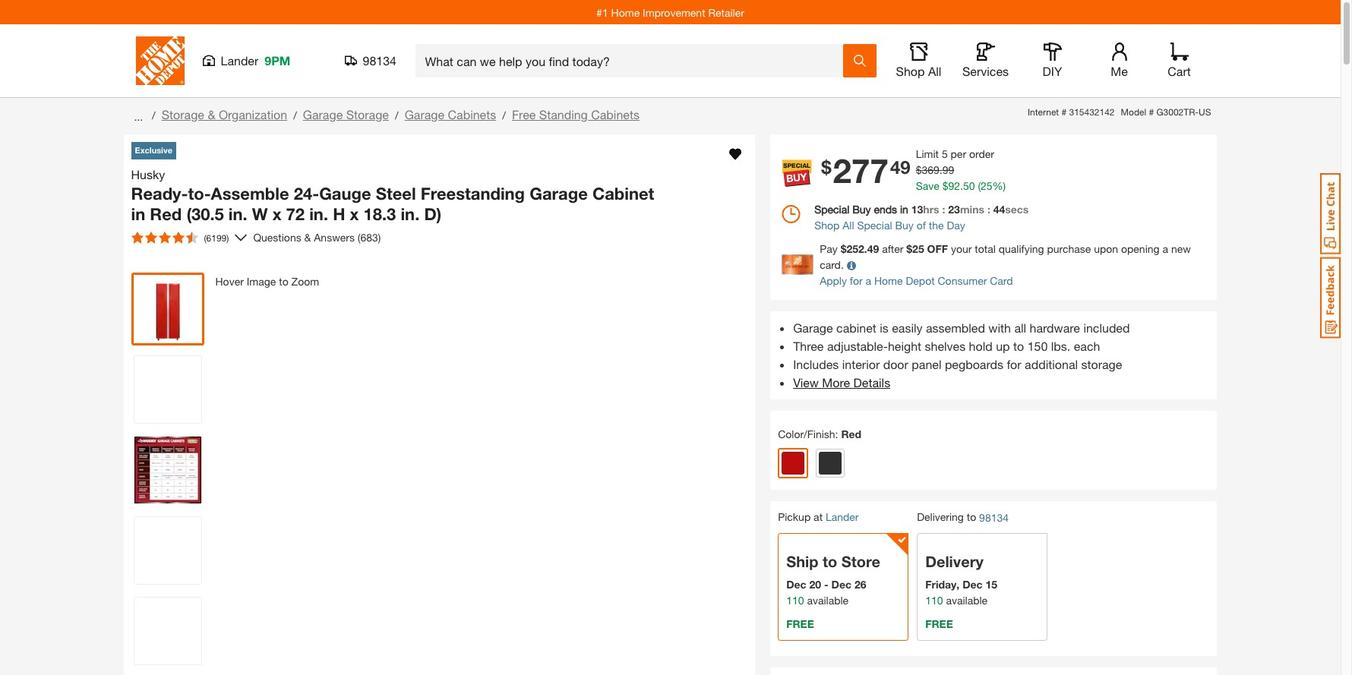 Task type: locate. For each thing, give the bounding box(es) containing it.
98134
[[363, 53, 397, 68], [980, 511, 1009, 524]]

all
[[929, 64, 942, 78], [843, 219, 855, 232]]

red down ready-
[[150, 204, 182, 224]]

to inside button
[[279, 275, 289, 288]]

15
[[986, 578, 998, 591]]

2 cabinets from the left
[[591, 107, 640, 122]]

dec left 15
[[963, 578, 983, 591]]

2 x from the left
[[350, 204, 359, 224]]

buy
[[853, 203, 871, 216], [896, 219, 914, 232]]

0 horizontal spatial buy
[[853, 203, 871, 216]]

1 horizontal spatial available
[[947, 594, 988, 607]]

zoom
[[292, 275, 319, 288]]

: left 44 at the right of page
[[988, 203, 991, 216]]

0 horizontal spatial red
[[150, 204, 182, 224]]

lander right at
[[826, 511, 859, 524]]

2 horizontal spatial dec
[[963, 578, 983, 591]]

view
[[794, 375, 819, 390]]

0 vertical spatial &
[[208, 107, 215, 122]]

shop all button
[[895, 43, 944, 79]]

0 horizontal spatial 110
[[787, 594, 805, 607]]

garage inside garage cabinet is easily assembled with all hardware included three adjustable-height shelves hold up to 150 lbs. each includes interior door panel pegboards for additional storage view more details
[[794, 321, 833, 335]]

cabinets left free at top left
[[448, 107, 496, 122]]

/ right garage storage link
[[395, 109, 399, 122]]

0 horizontal spatial x
[[273, 204, 282, 224]]

in.
[[229, 204, 248, 224], [309, 204, 328, 224], [401, 204, 420, 224]]

height
[[888, 339, 922, 353]]

storage
[[162, 107, 204, 122], [346, 107, 389, 122]]

1 vertical spatial 98134
[[980, 511, 1009, 524]]

for down up
[[1007, 357, 1022, 372]]

/ left free at top left
[[503, 109, 506, 122]]

0 vertical spatial 25
[[981, 179, 993, 192]]

1 horizontal spatial storage
[[346, 107, 389, 122]]

110 down ship
[[787, 594, 805, 607]]

ready-
[[131, 184, 188, 203]]

3 dec from the left
[[963, 578, 983, 591]]

black image
[[819, 452, 842, 475]]

d)
[[424, 204, 442, 224]]

150
[[1028, 339, 1048, 353]]

0 horizontal spatial shop
[[815, 219, 840, 232]]

in left 13
[[901, 203, 909, 216]]

hover image to zoom button
[[215, 274, 319, 290]]

1 vertical spatial .
[[961, 179, 964, 192]]

1 vertical spatial 25
[[913, 242, 925, 255]]

free for friday,
[[926, 618, 954, 631]]

& down 72
[[304, 231, 311, 244]]

1 available from the left
[[807, 594, 849, 607]]

1 horizontal spatial a
[[1163, 242, 1169, 255]]

storage right ... 'button'
[[162, 107, 204, 122]]

0 horizontal spatial 25
[[913, 242, 925, 255]]

369
[[922, 163, 940, 176]]

23
[[949, 203, 961, 216]]

18.3
[[364, 204, 396, 224]]

for
[[850, 274, 863, 287], [1007, 357, 1022, 372]]

live chat image
[[1321, 173, 1342, 255]]

retailer
[[709, 6, 745, 19]]

home left the depot
[[875, 274, 903, 287]]

2 free from the left
[[926, 618, 954, 631]]

lander left 9pm
[[221, 53, 259, 68]]

a down the "252.49"
[[866, 274, 872, 287]]

garage inside husky ready-to-assemble 24-gauge steel freestanding garage cabinet in red (30.5 in. w x 72 in. h x 18.3 in. d)
[[530, 184, 588, 203]]

0 horizontal spatial lander
[[221, 53, 259, 68]]

to right up
[[1014, 339, 1025, 353]]

1 horizontal spatial x
[[350, 204, 359, 224]]

x right h
[[350, 204, 359, 224]]

a left new
[[1163, 242, 1169, 255]]

1 horizontal spatial :
[[943, 203, 946, 216]]

day
[[947, 219, 966, 232]]

free down friday, on the right bottom of page
[[926, 618, 954, 631]]

red husky free standing cabinets g3002tr us 64.0 image
[[134, 276, 201, 342]]

special
[[815, 203, 850, 216], [858, 219, 893, 232]]

0 horizontal spatial free
[[787, 618, 815, 631]]

friday,
[[926, 578, 960, 591]]

buy left the ends
[[853, 203, 871, 216]]

1 horizontal spatial buy
[[896, 219, 914, 232]]

1 horizontal spatial .
[[961, 179, 964, 192]]

1 vertical spatial for
[[1007, 357, 1022, 372]]

0 vertical spatial for
[[850, 274, 863, 287]]

$ right after
[[907, 242, 913, 255]]

1 horizontal spatial for
[[1007, 357, 1022, 372]]

shop
[[897, 64, 925, 78], [815, 219, 840, 232]]

in down ready-
[[131, 204, 145, 224]]

all inside button
[[929, 64, 942, 78]]

. left (
[[961, 179, 964, 192]]

&
[[208, 107, 215, 122], [304, 231, 311, 244]]

0 vertical spatial buy
[[853, 203, 871, 216]]

in. left h
[[309, 204, 328, 224]]

98134 up ... / storage & organization / garage storage / garage cabinets / free standing cabinets
[[363, 53, 397, 68]]

2 available from the left
[[947, 594, 988, 607]]

$ left 277
[[822, 157, 832, 178]]

0 horizontal spatial in.
[[229, 204, 248, 224]]

store
[[842, 553, 881, 571]]

1 horizontal spatial lander
[[826, 511, 859, 524]]

44
[[994, 203, 1006, 216]]

red up black image
[[842, 428, 862, 441]]

in
[[901, 203, 909, 216], [131, 204, 145, 224]]

0 horizontal spatial dec
[[787, 578, 807, 591]]

improvement
[[643, 6, 706, 19]]

2 110 from the left
[[926, 594, 944, 607]]

0 horizontal spatial 98134
[[363, 53, 397, 68]]

for down info icon in the top right of the page
[[850, 274, 863, 287]]

organization
[[219, 107, 287, 122]]

0 vertical spatial shop
[[897, 64, 925, 78]]

2 horizontal spatial in.
[[401, 204, 420, 224]]

2 horizontal spatial :
[[988, 203, 991, 216]]

to inside garage cabinet is easily assembled with all hardware included three adjustable-height shelves hold up to 150 lbs. each includes interior door panel pegboards for additional storage view more details
[[1014, 339, 1025, 353]]

98134 right delivering
[[980, 511, 1009, 524]]

25 left the off
[[913, 242, 925, 255]]

0 vertical spatial home
[[612, 6, 640, 19]]

1 horizontal spatial 110
[[926, 594, 944, 607]]

a inside your total qualifying purchase upon opening a new card.
[[1163, 242, 1169, 255]]

-
[[825, 578, 829, 591]]

to up -
[[823, 553, 838, 571]]

0 horizontal spatial &
[[208, 107, 215, 122]]

9pm
[[265, 53, 291, 68]]

24-
[[294, 184, 319, 203]]

cabinet
[[593, 184, 655, 203]]

277
[[833, 151, 889, 191]]

... / storage & organization / garage storage / garage cabinets / free standing cabinets
[[131, 107, 640, 123]]

1 vertical spatial shop
[[815, 219, 840, 232]]

color/finish : red
[[778, 428, 862, 441]]

2 dec from the left
[[832, 578, 852, 591]]

0 horizontal spatial home
[[612, 6, 640, 19]]

shop left services at the top
[[897, 64, 925, 78]]

shop all special buy of the day link
[[782, 217, 1207, 233]]

with
[[989, 321, 1012, 335]]

color/finish
[[778, 428, 836, 441]]

1 horizontal spatial all
[[929, 64, 942, 78]]

shop up pay at the right of page
[[815, 219, 840, 232]]

0 horizontal spatial available
[[807, 594, 849, 607]]

1 horizontal spatial in.
[[309, 204, 328, 224]]

card.
[[820, 258, 844, 271]]

1 / from the left
[[152, 109, 156, 122]]

1 vertical spatial &
[[304, 231, 311, 244]]

99
[[943, 163, 955, 176]]

in inside husky ready-to-assemble 24-gauge steel freestanding garage cabinet in red (30.5 in. w x 72 in. h x 18.3 in. d)
[[131, 204, 145, 224]]

standing
[[539, 107, 588, 122]]

apply now image
[[782, 255, 820, 275]]

1 horizontal spatial #
[[1150, 106, 1155, 118]]

1 horizontal spatial in
[[901, 203, 909, 216]]

What can we help you find today? search field
[[425, 45, 843, 77]]

special buy ends in 13 hrs : 23 mins : 44 secs shop all special buy of the day
[[815, 203, 1029, 232]]

& left 'organization'
[[208, 107, 215, 122]]

1 horizontal spatial dec
[[832, 578, 852, 591]]

to left 98134 link
[[967, 511, 977, 524]]

1 horizontal spatial &
[[304, 231, 311, 244]]

#
[[1062, 106, 1067, 118], [1150, 106, 1155, 118]]

/
[[152, 109, 156, 122], [293, 109, 297, 122], [395, 109, 399, 122], [503, 109, 506, 122]]

0 vertical spatial special
[[815, 203, 850, 216]]

25 right 50
[[981, 179, 993, 192]]

all left services at the top
[[929, 64, 942, 78]]

to inside "ship to store dec 20 - dec 26 110 available"
[[823, 553, 838, 571]]

off
[[928, 242, 949, 255]]

us
[[1199, 106, 1212, 118]]

special down the ends
[[858, 219, 893, 232]]

feedback link image
[[1321, 257, 1342, 339]]

/ right 'organization'
[[293, 109, 297, 122]]

1 dec from the left
[[787, 578, 807, 591]]

0 horizontal spatial storage
[[162, 107, 204, 122]]

1 vertical spatial buy
[[896, 219, 914, 232]]

garage
[[303, 107, 343, 122], [405, 107, 445, 122], [530, 184, 588, 203], [794, 321, 833, 335]]

garage cabinet is easily assembled with all hardware included three adjustable-height shelves hold up to 150 lbs. each includes interior door panel pegboards for additional storage view more details
[[794, 321, 1131, 390]]

in. left d)
[[401, 204, 420, 224]]

110
[[787, 594, 805, 607], [926, 594, 944, 607]]

1 horizontal spatial free
[[926, 618, 954, 631]]

1 horizontal spatial shop
[[897, 64, 925, 78]]

: left the 23
[[943, 203, 946, 216]]

:
[[943, 203, 946, 216], [988, 203, 991, 216], [836, 428, 839, 441]]

0 horizontal spatial .
[[940, 163, 943, 176]]

1 horizontal spatial 98134
[[980, 511, 1009, 524]]

dec right -
[[832, 578, 852, 591]]

: up black image
[[836, 428, 839, 441]]

includes
[[794, 357, 839, 372]]

buy left of at the right of page
[[896, 219, 914, 232]]

2 / from the left
[[293, 109, 297, 122]]

1 vertical spatial a
[[866, 274, 872, 287]]

steel
[[376, 184, 416, 203]]

red
[[150, 204, 182, 224], [842, 428, 862, 441]]

$ down 99
[[943, 179, 949, 192]]

free standing cabinets link
[[512, 107, 640, 122]]

/ right ... 'button'
[[152, 109, 156, 122]]

free
[[512, 107, 536, 122]]

110 down friday, on the right bottom of page
[[926, 594, 944, 607]]

storage down 98134 button
[[346, 107, 389, 122]]

0 horizontal spatial in
[[131, 204, 145, 224]]

cabinets right standing
[[591, 107, 640, 122]]

dec left 20
[[787, 578, 807, 591]]

110 inside delivery friday, dec 15 110 available
[[926, 594, 944, 607]]

x right w
[[273, 204, 282, 224]]

total
[[975, 242, 996, 255]]

0 horizontal spatial #
[[1062, 106, 1067, 118]]

4.5 stars image
[[131, 231, 198, 244]]

available inside delivery friday, dec 15 110 available
[[947, 594, 988, 607]]

1 vertical spatial all
[[843, 219, 855, 232]]

available down friday, on the right bottom of page
[[947, 594, 988, 607]]

1 in. from the left
[[229, 204, 248, 224]]

& inside ... / storage & organization / garage storage / garage cabinets / free standing cabinets
[[208, 107, 215, 122]]

0 vertical spatial 98134
[[363, 53, 397, 68]]

0 vertical spatial all
[[929, 64, 942, 78]]

. down 5
[[940, 163, 943, 176]]

1 free from the left
[[787, 618, 815, 631]]

home right #1 in the top of the page
[[612, 6, 640, 19]]

questions
[[253, 231, 302, 244]]

0 vertical spatial a
[[1163, 242, 1169, 255]]

0 horizontal spatial all
[[843, 219, 855, 232]]

in inside special buy ends in 13 hrs : 23 mins : 44 secs shop all special buy of the day
[[901, 203, 909, 216]]

1 horizontal spatial 25
[[981, 179, 993, 192]]

0 horizontal spatial cabinets
[[448, 107, 496, 122]]

details
[[854, 375, 891, 390]]

0 horizontal spatial a
[[866, 274, 872, 287]]

1 horizontal spatial home
[[875, 274, 903, 287]]

to left zoom
[[279, 275, 289, 288]]

1 vertical spatial special
[[858, 219, 893, 232]]

available down -
[[807, 594, 849, 607]]

0 vertical spatial red
[[150, 204, 182, 224]]

# right the internet
[[1062, 106, 1067, 118]]

mins
[[961, 203, 985, 216]]

special up pay at the right of page
[[815, 203, 850, 216]]

49
[[891, 157, 911, 178]]

exclusive
[[135, 145, 173, 155]]

1 horizontal spatial cabinets
[[591, 107, 640, 122]]

1 vertical spatial red
[[842, 428, 862, 441]]

save
[[916, 179, 940, 192]]

free down 20
[[787, 618, 815, 631]]

in. left w
[[229, 204, 248, 224]]

additional
[[1025, 357, 1079, 372]]

1 110 from the left
[[787, 594, 805, 607]]

# right "model"
[[1150, 106, 1155, 118]]

cabinets
[[448, 107, 496, 122], [591, 107, 640, 122]]

all up the "252.49"
[[843, 219, 855, 232]]



Task type: describe. For each thing, give the bounding box(es) containing it.
apply for a home depot consumer card link
[[820, 274, 1014, 287]]

limit
[[916, 147, 939, 160]]

(6199) button
[[125, 225, 235, 250]]

each
[[1075, 339, 1101, 353]]

husky ready-to-assemble 24-gauge steel freestanding garage cabinet in red (30.5 in. w x 72 in. h x 18.3 in. d)
[[131, 167, 655, 224]]

garage cabinets link
[[405, 107, 496, 122]]

92
[[949, 179, 961, 192]]

qualifying
[[999, 242, 1045, 255]]

the home depot logo image
[[136, 36, 184, 85]]

assembled
[[926, 321, 986, 335]]

0 horizontal spatial :
[[836, 428, 839, 441]]

shop inside special buy ends in 13 hrs : 23 mins : 44 secs shop all special buy of the day
[[815, 219, 840, 232]]

26
[[855, 578, 867, 591]]

lander button
[[826, 511, 859, 524]]

adjustable-
[[828, 339, 888, 353]]

red husky free standing cabinets g3002tr us e1.1 image
[[134, 356, 201, 423]]

252.49
[[847, 242, 880, 255]]

new
[[1172, 242, 1192, 255]]

diy button
[[1029, 43, 1077, 79]]

answers
[[314, 231, 355, 244]]

storage
[[1082, 357, 1123, 372]]

1 cabinets from the left
[[448, 107, 496, 122]]

cart link
[[1163, 43, 1197, 79]]

50
[[964, 179, 976, 192]]

315432142
[[1070, 106, 1115, 118]]

98134 inside delivering to 98134
[[980, 511, 1009, 524]]

to inside delivering to 98134
[[967, 511, 977, 524]]

shop all
[[897, 64, 942, 78]]

delivery friday, dec 15 110 available
[[926, 553, 998, 607]]

0 vertical spatial lander
[[221, 53, 259, 68]]

dec inside delivery friday, dec 15 110 available
[[963, 578, 983, 591]]

internet
[[1028, 106, 1060, 118]]

$ down limit
[[916, 163, 922, 176]]

red husky free standing cabinets g3002tr us a0.3 image
[[134, 517, 201, 584]]

3 / from the left
[[395, 109, 399, 122]]

$ right pay at the right of page
[[841, 242, 847, 255]]

internet # 315432142 model # g3002tr-us
[[1028, 106, 1212, 118]]

hardware
[[1030, 321, 1081, 335]]

g3002tr-
[[1157, 106, 1199, 118]]

model
[[1122, 106, 1147, 118]]

1 vertical spatial lander
[[826, 511, 859, 524]]

questions & answers (683)
[[253, 231, 381, 244]]

pickup
[[778, 511, 811, 524]]

view more details link
[[794, 375, 891, 390]]

3 in. from the left
[[401, 204, 420, 224]]

secs
[[1006, 203, 1029, 216]]

hrs
[[924, 203, 940, 216]]

at
[[814, 511, 823, 524]]

... button
[[131, 106, 146, 127]]

0 horizontal spatial special
[[815, 203, 850, 216]]

2 storage from the left
[[346, 107, 389, 122]]

hover image to zoom
[[215, 275, 319, 288]]

1 x from the left
[[273, 204, 282, 224]]

up
[[997, 339, 1011, 353]]

interior
[[843, 357, 880, 372]]

upon
[[1095, 242, 1119, 255]]

ends
[[874, 203, 898, 216]]

2 in. from the left
[[309, 204, 328, 224]]

limit 5 per order $ 369 . 99 save $ 92 . 50 ( 25 %)
[[916, 147, 1007, 192]]

...
[[134, 110, 143, 123]]

delivery
[[926, 553, 984, 571]]

your
[[952, 242, 972, 255]]

panel
[[912, 357, 942, 372]]

72
[[286, 204, 305, 224]]

(6199)
[[204, 232, 229, 244]]

1 horizontal spatial red
[[842, 428, 862, 441]]

available inside "ship to store dec 20 - dec 26 110 available"
[[807, 594, 849, 607]]

0 vertical spatial .
[[940, 163, 943, 176]]

#1 home improvement retailer
[[597, 6, 745, 19]]

110 inside "ship to store dec 20 - dec 26 110 available"
[[787, 594, 805, 607]]

1 storage from the left
[[162, 107, 204, 122]]

garage storage link
[[303, 107, 389, 122]]

pegboards
[[945, 357, 1004, 372]]

ship
[[787, 553, 819, 571]]

cabinet
[[837, 321, 877, 335]]

after
[[883, 242, 904, 255]]

h
[[333, 204, 345, 224]]

red husky free standing cabinets g3002tr us 40.2 image
[[134, 437, 201, 504]]

hover
[[215, 275, 244, 288]]

pay
[[820, 242, 838, 255]]

25 inside limit 5 per order $ 369 . 99 save $ 92 . 50 ( 25 %)
[[981, 179, 993, 192]]

13
[[912, 203, 924, 216]]

ship to store dec 20 - dec 26 110 available
[[787, 553, 881, 607]]

info image
[[847, 262, 856, 271]]

the
[[929, 219, 944, 232]]

(30.5
[[187, 204, 224, 224]]

red inside husky ready-to-assemble 24-gauge steel freestanding garage cabinet in red (30.5 in. w x 72 in. h x 18.3 in. d)
[[150, 204, 182, 224]]

easily
[[892, 321, 923, 335]]

free for to
[[787, 618, 815, 631]]

apply
[[820, 274, 847, 287]]

is
[[880, 321, 889, 335]]

for inside garage cabinet is easily assembled with all hardware included three adjustable-height shelves hold up to 150 lbs. each includes interior door panel pegboards for additional storage view more details
[[1007, 357, 1022, 372]]

husky link
[[131, 165, 171, 184]]

1 vertical spatial home
[[875, 274, 903, 287]]

included
[[1084, 321, 1131, 335]]

5
[[942, 147, 948, 160]]

w
[[252, 204, 268, 224]]

#1
[[597, 6, 609, 19]]

98134 link
[[980, 510, 1009, 526]]

me
[[1111, 64, 1129, 78]]

gauge
[[319, 184, 371, 203]]

shop inside button
[[897, 64, 925, 78]]

1 # from the left
[[1062, 106, 1067, 118]]

$ inside $ 277 49
[[822, 157, 832, 178]]

all inside special buy ends in 13 hrs : 23 mins : 44 secs shop all special buy of the day
[[843, 219, 855, 232]]

2 # from the left
[[1150, 106, 1155, 118]]

(6199) link
[[125, 225, 247, 250]]

image
[[247, 275, 276, 288]]

98134 inside button
[[363, 53, 397, 68]]

freestanding
[[421, 184, 525, 203]]

hold
[[970, 339, 993, 353]]

purchase
[[1048, 242, 1092, 255]]

door
[[884, 357, 909, 372]]

red image
[[782, 452, 805, 475]]

to-
[[188, 184, 211, 203]]

red husky free standing cabinets g3002tr us 1d.4 image
[[134, 598, 201, 665]]

4 / from the left
[[503, 109, 506, 122]]

1 horizontal spatial special
[[858, 219, 893, 232]]

three
[[794, 339, 824, 353]]

0 horizontal spatial for
[[850, 274, 863, 287]]



Task type: vqa. For each thing, say whether or not it's contained in the screenshot.
7 Shower Tile Ideas image
no



